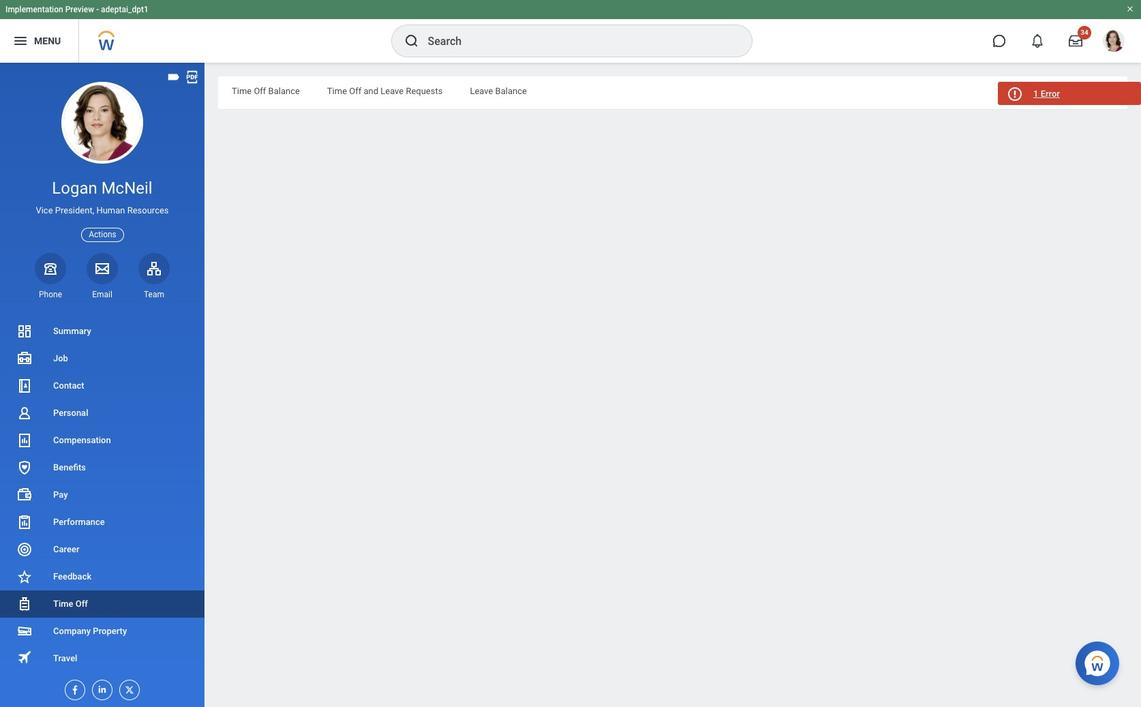 Task type: locate. For each thing, give the bounding box(es) containing it.
job link
[[0, 345, 205, 372]]

tab list containing time off balance
[[218, 76, 1128, 109]]

feedback link
[[0, 563, 205, 590]]

tab list
[[218, 76, 1128, 109]]

leave right and
[[381, 86, 404, 96]]

travel
[[53, 653, 77, 663]]

summary link
[[0, 318, 205, 345]]

phone image
[[41, 260, 60, 277]]

implementation preview -   adeptai_dpt1
[[5, 5, 149, 14]]

1 horizontal spatial time
[[232, 86, 252, 96]]

mail image
[[94, 260, 110, 277]]

balance
[[268, 86, 300, 96], [495, 86, 527, 96]]

1 horizontal spatial balance
[[495, 86, 527, 96]]

phone logan mcneil element
[[35, 289, 66, 300]]

job image
[[16, 350, 33, 367]]

time inside navigation pane region
[[53, 599, 73, 609]]

pay image
[[16, 487, 33, 503]]

leave
[[381, 86, 404, 96], [470, 86, 493, 96]]

1 horizontal spatial leave
[[470, 86, 493, 96]]

time off and leave requests
[[327, 86, 443, 96]]

0 horizontal spatial leave
[[381, 86, 404, 96]]

pay link
[[0, 481, 205, 509]]

1 horizontal spatial off
[[254, 86, 266, 96]]

1 leave from the left
[[381, 86, 404, 96]]

benefits
[[53, 462, 86, 473]]

search image
[[403, 33, 420, 49]]

error
[[1041, 89, 1060, 99]]

phone button
[[35, 253, 66, 300]]

phone
[[39, 290, 62, 299]]

leave balance
[[470, 86, 527, 96]]

0 horizontal spatial time
[[53, 599, 73, 609]]

and
[[364, 86, 378, 96]]

1
[[1034, 89, 1039, 99]]

notifications large image
[[1031, 34, 1045, 48]]

travel link
[[0, 645, 205, 672]]

team
[[144, 290, 164, 299]]

menu button
[[0, 19, 79, 63]]

leave right requests
[[470, 86, 493, 96]]

property
[[93, 626, 127, 636]]

off for balance
[[254, 86, 266, 96]]

personal link
[[0, 400, 205, 427]]

compensation link
[[0, 427, 205, 454]]

email logan mcneil element
[[87, 289, 118, 300]]

team logan mcneil element
[[138, 289, 170, 300]]

human
[[96, 205, 125, 216]]

time
[[232, 86, 252, 96], [327, 86, 347, 96], [53, 599, 73, 609]]

company property
[[53, 626, 127, 636]]

menu banner
[[0, 0, 1141, 63]]

list
[[0, 318, 205, 672]]

job
[[53, 353, 68, 363]]

2 horizontal spatial off
[[349, 86, 362, 96]]

career image
[[16, 541, 33, 558]]

benefits link
[[0, 454, 205, 481]]

preview
[[65, 5, 94, 14]]

close environment banner image
[[1126, 5, 1135, 13]]

34 button
[[1061, 26, 1092, 56]]

off
[[254, 86, 266, 96], [349, 86, 362, 96], [76, 599, 88, 609]]

implementation
[[5, 5, 63, 14]]

tag image
[[166, 70, 181, 85]]

inbox large image
[[1069, 34, 1083, 48]]

0 horizontal spatial balance
[[268, 86, 300, 96]]

personal
[[53, 408, 88, 418]]

benefits image
[[16, 460, 33, 476]]

facebook image
[[65, 680, 80, 695]]

exclamation image
[[1010, 89, 1020, 100]]

performance
[[53, 517, 105, 527]]

2 horizontal spatial time
[[327, 86, 347, 96]]

mcneil
[[101, 179, 152, 198]]

feedback image
[[16, 569, 33, 585]]

linkedin image
[[93, 680, 108, 695]]

0 horizontal spatial off
[[76, 599, 88, 609]]

travel image
[[16, 649, 33, 666]]



Task type: vqa. For each thing, say whether or not it's contained in the screenshot.
OK BUTTON at the left bottom
no



Task type: describe. For each thing, give the bounding box(es) containing it.
compensation
[[53, 435, 111, 445]]

time off link
[[0, 590, 205, 618]]

logan
[[52, 179, 97, 198]]

view printable version (pdf) image
[[185, 70, 200, 85]]

career
[[53, 544, 79, 554]]

contact link
[[0, 372, 205, 400]]

vice president, human resources
[[36, 205, 169, 216]]

list containing summary
[[0, 318, 205, 672]]

1 error button
[[998, 82, 1141, 105]]

time off balance
[[232, 86, 300, 96]]

-
[[96, 5, 99, 14]]

vice
[[36, 205, 53, 216]]

navigation pane region
[[0, 63, 205, 707]]

requests
[[406, 86, 443, 96]]

performance image
[[16, 514, 33, 530]]

pay
[[53, 490, 68, 500]]

actions
[[89, 229, 116, 239]]

contact
[[53, 380, 84, 391]]

company property link
[[0, 618, 205, 645]]

time for time off and leave requests
[[327, 86, 347, 96]]

x image
[[120, 680, 135, 695]]

34
[[1081, 29, 1089, 36]]

email
[[92, 290, 112, 299]]

feedback
[[53, 571, 92, 582]]

actions button
[[81, 227, 124, 242]]

off for and
[[349, 86, 362, 96]]

company
[[53, 626, 91, 636]]

team link
[[138, 253, 170, 300]]

time for time off
[[53, 599, 73, 609]]

president,
[[55, 205, 94, 216]]

time off image
[[16, 596, 33, 612]]

time for time off balance
[[232, 86, 252, 96]]

profile logan mcneil image
[[1103, 30, 1125, 55]]

performance link
[[0, 509, 205, 536]]

compensation image
[[16, 432, 33, 449]]

1 balance from the left
[[268, 86, 300, 96]]

2 leave from the left
[[470, 86, 493, 96]]

1 error
[[1034, 89, 1060, 99]]

summary
[[53, 326, 91, 336]]

2 balance from the left
[[495, 86, 527, 96]]

personal image
[[16, 405, 33, 421]]

summary image
[[16, 323, 33, 340]]

Search Workday  search field
[[428, 26, 724, 56]]

contact image
[[16, 378, 33, 394]]

logan mcneil
[[52, 179, 152, 198]]

off inside navigation pane region
[[76, 599, 88, 609]]

company property image
[[16, 623, 33, 640]]

time off
[[53, 599, 88, 609]]

menu
[[34, 35, 61, 46]]

resources
[[127, 205, 169, 216]]

adeptai_dpt1
[[101, 5, 149, 14]]

justify image
[[12, 33, 29, 49]]

email button
[[87, 253, 118, 300]]

view team image
[[146, 260, 162, 277]]

career link
[[0, 536, 205, 563]]



